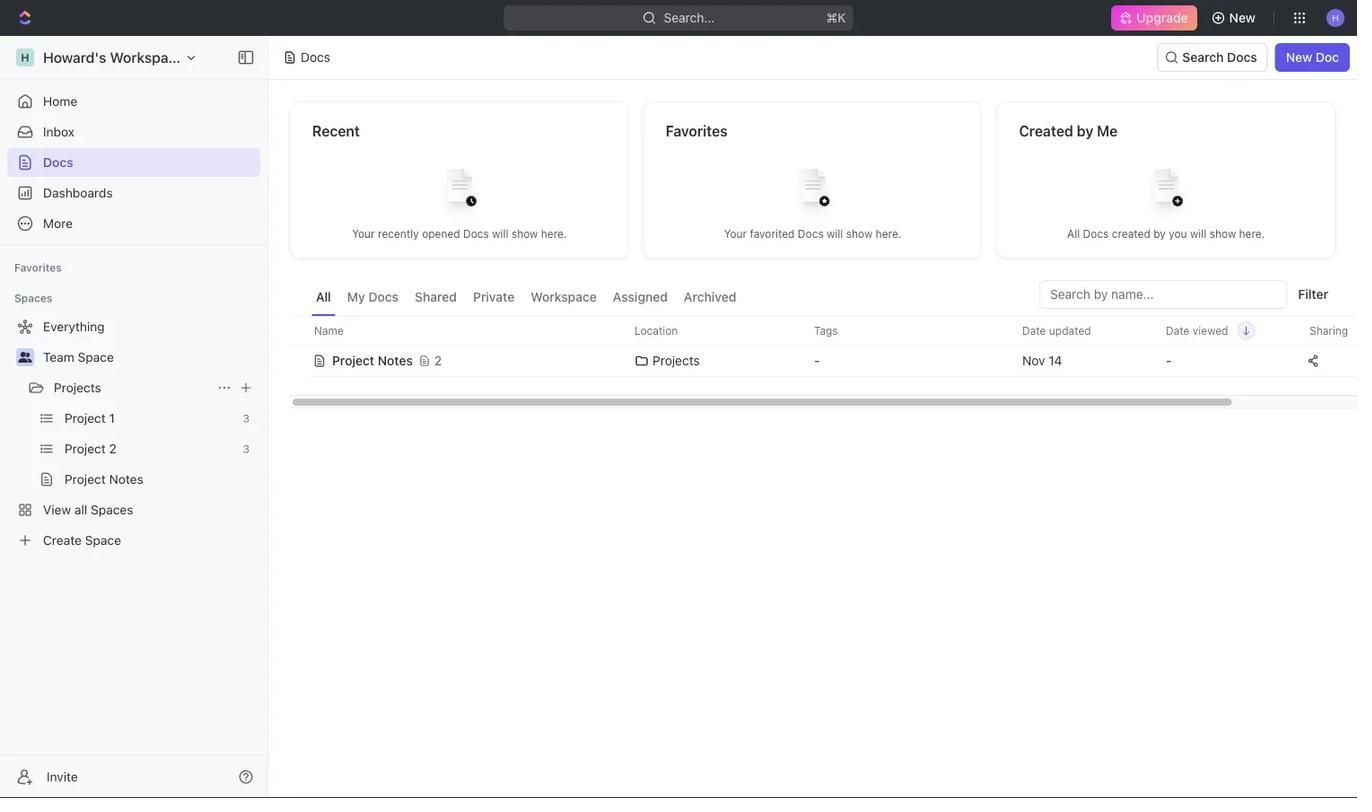 Task type: vqa. For each thing, say whether or not it's contained in the screenshot.
bottom hide closed
no



Task type: describe. For each thing, give the bounding box(es) containing it.
new for new doc
[[1286, 50, 1313, 65]]

tags
[[814, 325, 838, 337]]

new for new
[[1230, 10, 1256, 25]]

location
[[635, 325, 678, 337]]

your for recent
[[352, 228, 375, 240]]

my
[[347, 290, 365, 304]]

no recent docs image
[[424, 155, 495, 227]]

14
[[1049, 353, 1063, 368]]

date updated button
[[1012, 317, 1102, 345]]

date updated
[[1023, 325, 1092, 337]]

1 horizontal spatial 2
[[435, 353, 442, 368]]

nov 14
[[1023, 353, 1063, 368]]

row containing name
[[290, 316, 1358, 346]]

project notes inside "link"
[[65, 472, 143, 487]]

all for all docs created by you will show here.
[[1068, 228, 1080, 240]]

more button
[[7, 209, 260, 238]]

docs inside sidebar navigation
[[43, 155, 73, 170]]

created
[[1019, 123, 1074, 140]]

search
[[1183, 50, 1224, 65]]

all
[[74, 502, 87, 517]]

2 will from the left
[[827, 228, 843, 240]]

favorites button
[[7, 257, 69, 278]]

upgrade
[[1137, 10, 1188, 25]]

2 show from the left
[[847, 228, 873, 240]]

⌘k
[[827, 10, 846, 25]]

date viewed
[[1166, 325, 1229, 337]]

create space
[[43, 533, 121, 548]]

projects link
[[54, 374, 210, 402]]

created
[[1112, 228, 1151, 240]]

date for date viewed
[[1166, 325, 1190, 337]]

h inside sidebar navigation
[[21, 51, 29, 64]]

project 1 link
[[65, 404, 236, 433]]

updated
[[1050, 325, 1092, 337]]

all for all
[[316, 290, 331, 304]]

created by me
[[1019, 123, 1118, 140]]

tree inside sidebar navigation
[[7, 312, 260, 555]]

everything link
[[7, 312, 257, 341]]

1 will from the left
[[492, 228, 509, 240]]

recently
[[378, 228, 419, 240]]

sidebar navigation
[[0, 36, 272, 798]]

1 - from the left
[[814, 353, 820, 368]]

2 inside sidebar navigation
[[109, 441, 117, 456]]

docs right the favorited
[[798, 228, 824, 240]]

team space link
[[43, 343, 257, 372]]

invite
[[47, 770, 78, 784]]

3 will from the left
[[1191, 228, 1207, 240]]

favorites inside button
[[14, 261, 62, 274]]

h inside dropdown button
[[1333, 12, 1339, 23]]

project for project 1 link
[[65, 411, 106, 426]]

projects inside row
[[653, 353, 700, 368]]

archived
[[684, 290, 737, 304]]

3 for 1
[[243, 412, 250, 425]]

spaces inside view all spaces link
[[91, 502, 133, 517]]

docs left created
[[1083, 228, 1109, 240]]

docs up recent
[[301, 50, 330, 65]]

0 horizontal spatial by
[[1077, 123, 1094, 140]]

filter button
[[1291, 280, 1336, 309]]

1 horizontal spatial by
[[1154, 228, 1166, 240]]

search docs
[[1183, 50, 1258, 65]]

view
[[43, 502, 71, 517]]

archived button
[[680, 280, 741, 316]]

new button
[[1205, 4, 1267, 32]]

create space link
[[7, 526, 257, 555]]

date for date updated
[[1023, 325, 1046, 337]]

your recently opened docs will show here.
[[352, 228, 567, 240]]

1 here. from the left
[[541, 228, 567, 240]]

howard's workspace, , element
[[16, 48, 34, 66]]

recent
[[312, 123, 360, 140]]

view all spaces
[[43, 502, 133, 517]]

Search by name... text field
[[1051, 281, 1277, 308]]

howard's workspace
[[43, 49, 184, 66]]

space for create space
[[85, 533, 121, 548]]

docs link
[[7, 148, 260, 177]]



Task type: locate. For each thing, give the bounding box(es) containing it.
all inside button
[[316, 290, 331, 304]]

project down project 1
[[65, 441, 106, 456]]

0 horizontal spatial workspace
[[110, 49, 184, 66]]

by left the me
[[1077, 123, 1094, 140]]

- down date viewed
[[1166, 353, 1172, 368]]

0 horizontal spatial projects
[[54, 380, 101, 395]]

spaces
[[14, 292, 52, 304], [91, 502, 133, 517]]

0 horizontal spatial spaces
[[14, 292, 52, 304]]

project notes down project 2
[[65, 472, 143, 487]]

space right "team"
[[78, 350, 114, 365]]

docs
[[301, 50, 330, 65], [1228, 50, 1258, 65], [43, 155, 73, 170], [463, 228, 489, 240], [798, 228, 824, 240], [1083, 228, 1109, 240], [369, 290, 399, 304]]

2 3 from the top
[[243, 443, 250, 455]]

tree
[[7, 312, 260, 555]]

0 horizontal spatial your
[[352, 228, 375, 240]]

dashboards link
[[7, 179, 260, 207]]

date up nov
[[1023, 325, 1046, 337]]

my docs
[[347, 290, 399, 304]]

0 horizontal spatial notes
[[109, 472, 143, 487]]

1 horizontal spatial your
[[724, 228, 747, 240]]

2
[[435, 353, 442, 368], [109, 441, 117, 456]]

row containing project notes
[[290, 343, 1358, 379]]

2 horizontal spatial will
[[1191, 228, 1207, 240]]

project for project notes "link"
[[65, 472, 106, 487]]

project
[[332, 353, 375, 368], [65, 411, 106, 426], [65, 441, 106, 456], [65, 472, 106, 487]]

search...
[[664, 10, 715, 25]]

tab list containing all
[[312, 280, 741, 316]]

1 vertical spatial by
[[1154, 228, 1166, 240]]

0 horizontal spatial -
[[814, 353, 820, 368]]

1 vertical spatial notes
[[109, 472, 143, 487]]

show right the you
[[1210, 228, 1237, 240]]

date
[[1023, 325, 1046, 337], [1166, 325, 1190, 337]]

docs right opened
[[463, 228, 489, 240]]

spaces down favorites button at top left
[[14, 292, 52, 304]]

new up 'search docs'
[[1230, 10, 1256, 25]]

1 horizontal spatial h
[[1333, 12, 1339, 23]]

date inside button
[[1166, 325, 1190, 337]]

table containing project notes
[[290, 316, 1358, 379]]

user group image
[[18, 352, 32, 363]]

1 vertical spatial 2
[[109, 441, 117, 456]]

space
[[78, 350, 114, 365], [85, 533, 121, 548]]

your left the favorited
[[724, 228, 747, 240]]

projects
[[653, 353, 700, 368], [54, 380, 101, 395]]

0 vertical spatial 2
[[435, 353, 442, 368]]

1 vertical spatial new
[[1286, 50, 1313, 65]]

1 horizontal spatial spaces
[[91, 502, 133, 517]]

3 for 2
[[243, 443, 250, 455]]

will right the you
[[1191, 228, 1207, 240]]

0 vertical spatial workspace
[[110, 49, 184, 66]]

1 vertical spatial 3
[[243, 443, 250, 455]]

date viewed button
[[1156, 317, 1256, 345]]

- down tags
[[814, 353, 820, 368]]

workspace inside button
[[531, 290, 597, 304]]

0 vertical spatial 3
[[243, 412, 250, 425]]

home
[[43, 94, 77, 109]]

your
[[352, 228, 375, 240], [724, 228, 747, 240]]

viewed
[[1193, 325, 1229, 337]]

-
[[814, 353, 820, 368], [1166, 353, 1172, 368]]

show
[[512, 228, 538, 240], [847, 228, 873, 240], [1210, 228, 1237, 240]]

all docs created by you will show here.
[[1068, 228, 1265, 240]]

0 vertical spatial space
[[78, 350, 114, 365]]

1 horizontal spatial workspace
[[531, 290, 597, 304]]

opened
[[422, 228, 460, 240]]

dashboards
[[43, 185, 113, 200]]

0 vertical spatial new
[[1230, 10, 1256, 25]]

3 show from the left
[[1210, 228, 1237, 240]]

notes
[[378, 353, 413, 368], [109, 472, 143, 487]]

1 vertical spatial spaces
[[91, 502, 133, 517]]

1 horizontal spatial project notes
[[332, 353, 413, 368]]

2 date from the left
[[1166, 325, 1190, 337]]

everything
[[43, 319, 105, 334]]

1 horizontal spatial projects
[[653, 353, 700, 368]]

1
[[109, 411, 115, 426]]

filter
[[1299, 287, 1329, 302]]

project for project 2 link
[[65, 441, 106, 456]]

1 vertical spatial favorites
[[14, 261, 62, 274]]

project notes link
[[65, 465, 257, 494]]

name
[[314, 325, 344, 337]]

1 vertical spatial workspace
[[531, 290, 597, 304]]

will down no favorited docs image
[[827, 228, 843, 240]]

1 your from the left
[[352, 228, 375, 240]]

h up doc at the right top of page
[[1333, 12, 1339, 23]]

new
[[1230, 10, 1256, 25], [1286, 50, 1313, 65]]

tree containing everything
[[7, 312, 260, 555]]

date inside date updated button
[[1023, 325, 1046, 337]]

my docs button
[[343, 280, 403, 316]]

1 vertical spatial projects
[[54, 380, 101, 395]]

2 down 1
[[109, 441, 117, 456]]

new doc
[[1286, 50, 1340, 65]]

0 horizontal spatial project notes
[[65, 472, 143, 487]]

you
[[1169, 228, 1188, 240]]

filter button
[[1291, 280, 1336, 309]]

assigned
[[613, 290, 668, 304]]

0 vertical spatial all
[[1068, 228, 1080, 240]]

private
[[473, 290, 515, 304]]

team space
[[43, 350, 114, 365]]

1 vertical spatial project notes
[[65, 472, 143, 487]]

table
[[290, 316, 1358, 379]]

project down name
[[332, 353, 375, 368]]

shared button
[[410, 280, 462, 316]]

docs down the inbox
[[43, 155, 73, 170]]

1 horizontal spatial here.
[[876, 228, 902, 240]]

1 show from the left
[[512, 228, 538, 240]]

by
[[1077, 123, 1094, 140], [1154, 228, 1166, 240]]

space down view all spaces
[[85, 533, 121, 548]]

0 horizontal spatial here.
[[541, 228, 567, 240]]

2 - from the left
[[1166, 353, 1172, 368]]

project left 1
[[65, 411, 106, 426]]

your favorited docs will show here.
[[724, 228, 902, 240]]

me
[[1097, 123, 1118, 140]]

0 vertical spatial favorites
[[666, 123, 728, 140]]

space for team space
[[78, 350, 114, 365]]

show up private
[[512, 228, 538, 240]]

workspace up home "link"
[[110, 49, 184, 66]]

workspace button
[[526, 280, 601, 316]]

docs right search
[[1228, 50, 1258, 65]]

inbox link
[[7, 118, 260, 146]]

create
[[43, 533, 82, 548]]

1 horizontal spatial will
[[827, 228, 843, 240]]

0 vertical spatial h
[[1333, 12, 1339, 23]]

0 horizontal spatial favorites
[[14, 261, 62, 274]]

1 horizontal spatial favorites
[[666, 123, 728, 140]]

howard's
[[43, 49, 106, 66]]

your left recently at the top of page
[[352, 228, 375, 240]]

show down no favorited docs image
[[847, 228, 873, 240]]

row
[[290, 316, 1358, 346], [290, 343, 1358, 379]]

date left viewed
[[1166, 325, 1190, 337]]

h button
[[1322, 4, 1350, 32]]

1 row from the top
[[290, 316, 1358, 346]]

project inside "link"
[[65, 472, 106, 487]]

1 horizontal spatial -
[[1166, 353, 1172, 368]]

projects down team space
[[54, 380, 101, 395]]

docs right the my at the left top of page
[[369, 290, 399, 304]]

2 horizontal spatial here.
[[1240, 228, 1265, 240]]

project up view all spaces
[[65, 472, 106, 487]]

upgrade link
[[1112, 5, 1197, 31]]

3 here. from the left
[[1240, 228, 1265, 240]]

project 2
[[65, 441, 117, 456]]

search docs button
[[1158, 43, 1269, 72]]

notes down my docs button
[[378, 353, 413, 368]]

spaces right all
[[91, 502, 133, 517]]

here.
[[541, 228, 567, 240], [876, 228, 902, 240], [1240, 228, 1265, 240]]

favorites
[[666, 123, 728, 140], [14, 261, 62, 274]]

workspace right private
[[531, 290, 597, 304]]

h left howard's
[[21, 51, 29, 64]]

favorited
[[750, 228, 795, 240]]

team
[[43, 350, 74, 365]]

1 vertical spatial all
[[316, 290, 331, 304]]

0 vertical spatial project notes
[[332, 353, 413, 368]]

0 vertical spatial spaces
[[14, 292, 52, 304]]

new doc button
[[1276, 43, 1350, 72]]

all
[[1068, 228, 1080, 240], [316, 290, 331, 304]]

nov
[[1023, 353, 1046, 368]]

1 date from the left
[[1023, 325, 1046, 337]]

assigned button
[[609, 280, 672, 316]]

tab list
[[312, 280, 741, 316]]

0 horizontal spatial date
[[1023, 325, 1046, 337]]

inbox
[[43, 124, 75, 139]]

more
[[43, 216, 73, 231]]

will right opened
[[492, 228, 509, 240]]

0 horizontal spatial new
[[1230, 10, 1256, 25]]

shared
[[415, 290, 457, 304]]

project 2 link
[[65, 435, 236, 463]]

workspace inside sidebar navigation
[[110, 49, 184, 66]]

2 your from the left
[[724, 228, 747, 240]]

1 horizontal spatial all
[[1068, 228, 1080, 240]]

0 horizontal spatial all
[[316, 290, 331, 304]]

no favorited docs image
[[777, 155, 849, 227]]

0 vertical spatial by
[[1077, 123, 1094, 140]]

all button
[[312, 280, 336, 316]]

project notes
[[332, 353, 413, 368], [65, 472, 143, 487]]

2 here. from the left
[[876, 228, 902, 240]]

private button
[[469, 280, 519, 316]]

3
[[243, 412, 250, 425], [243, 443, 250, 455]]

view all spaces link
[[7, 496, 257, 524]]

new left doc at the right top of page
[[1286, 50, 1313, 65]]

doc
[[1316, 50, 1340, 65]]

0 vertical spatial projects
[[653, 353, 700, 368]]

0 horizontal spatial 2
[[109, 441, 117, 456]]

no created by me docs image
[[1131, 155, 1202, 227]]

sharing
[[1310, 325, 1349, 337]]

project inside row
[[332, 353, 375, 368]]

all left the my at the left top of page
[[316, 290, 331, 304]]

0 horizontal spatial h
[[21, 51, 29, 64]]

2 horizontal spatial show
[[1210, 228, 1237, 240]]

1 horizontal spatial new
[[1286, 50, 1313, 65]]

1 horizontal spatial show
[[847, 228, 873, 240]]

notes inside "link"
[[109, 472, 143, 487]]

2 down shared button
[[435, 353, 442, 368]]

1 vertical spatial space
[[85, 533, 121, 548]]

0 horizontal spatial show
[[512, 228, 538, 240]]

project 1
[[65, 411, 115, 426]]

1 vertical spatial h
[[21, 51, 29, 64]]

1 horizontal spatial date
[[1166, 325, 1190, 337]]

0 vertical spatial notes
[[378, 353, 413, 368]]

notes up view all spaces link
[[109, 472, 143, 487]]

0 horizontal spatial will
[[492, 228, 509, 240]]

your for favorites
[[724, 228, 747, 240]]

home link
[[7, 87, 260, 116]]

1 3 from the top
[[243, 412, 250, 425]]

projects inside tree
[[54, 380, 101, 395]]

1 horizontal spatial notes
[[378, 353, 413, 368]]

all left created
[[1068, 228, 1080, 240]]

by left the you
[[1154, 228, 1166, 240]]

project notes down name
[[332, 353, 413, 368]]

2 row from the top
[[290, 343, 1358, 379]]

projects down location
[[653, 353, 700, 368]]



